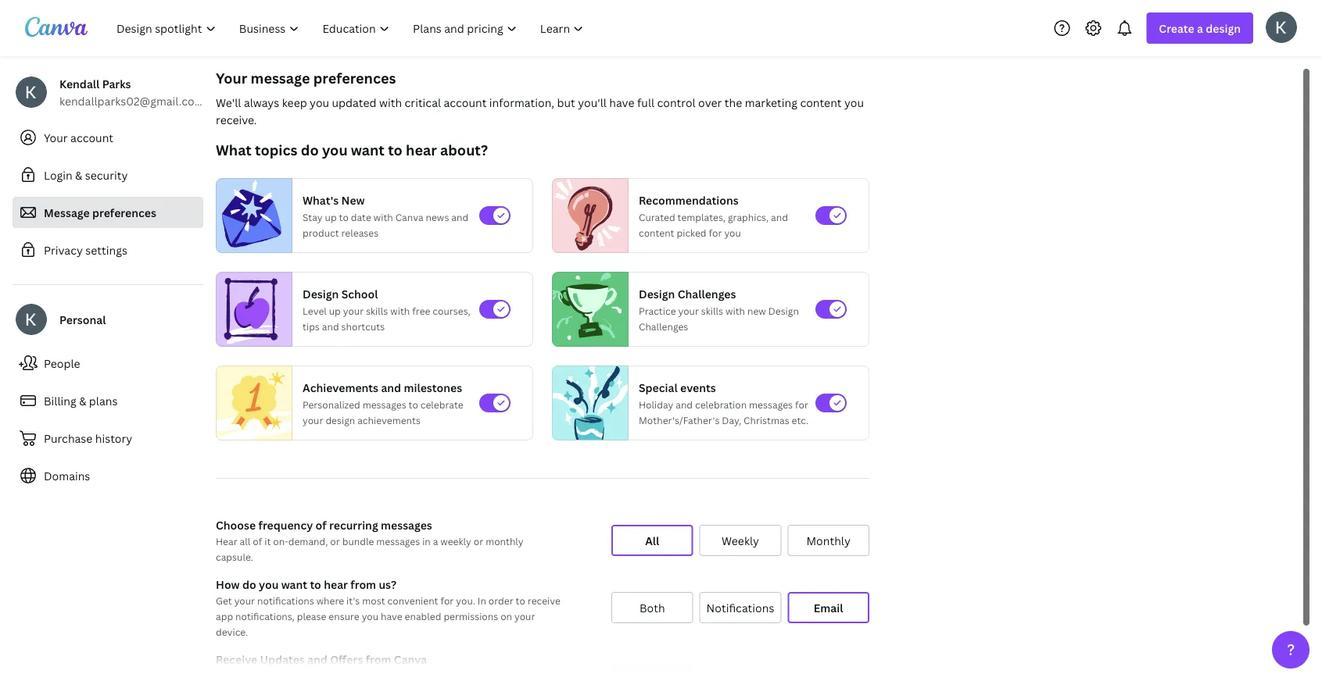Task type: describe. For each thing, give the bounding box(es) containing it.
hear
[[216, 535, 237, 548]]

topic image for achievements and milestones
[[217, 362, 292, 444]]

recurring
[[329, 518, 378, 533]]

and left "offers"
[[307, 652, 327, 667]]

it
[[264, 535, 271, 548]]

receive updates and offers from canva
[[216, 652, 427, 667]]

topic image for special events
[[553, 362, 628, 444]]

recommendations curated templates, graphics, and content picked for you
[[639, 193, 788, 239]]

control
[[657, 95, 696, 110]]

All button
[[611, 525, 693, 557]]

messages left in
[[376, 535, 420, 548]]

celebration
[[695, 398, 747, 411]]

celebrate
[[420, 398, 463, 411]]

topics
[[255, 140, 297, 159]]

and inside what's new stay up to date with canva news and product releases
[[451, 211, 468, 224]]

what topics do you want to hear about?
[[216, 140, 488, 159]]

updates
[[260, 652, 305, 667]]

2 or from the left
[[474, 535, 483, 548]]

plans
[[89, 394, 118, 408]]

design for design challenges
[[639, 287, 675, 301]]

enabled
[[405, 610, 441, 623]]

notifications,
[[235, 610, 295, 623]]

messages inside achievements and milestones personalized messages to celebrate your design achievements
[[363, 398, 406, 411]]

all
[[240, 535, 250, 548]]

kendall parks image
[[1266, 12, 1297, 43]]

in
[[422, 535, 431, 548]]

1 vertical spatial challenges
[[639, 320, 688, 333]]

holiday
[[639, 398, 673, 411]]

practice
[[639, 305, 676, 317]]

2 horizontal spatial design
[[768, 305, 799, 317]]

frequency
[[258, 518, 313, 533]]

mother's/father's
[[639, 414, 720, 427]]

to up what's new stay up to date with canva news and product releases
[[388, 140, 402, 159]]

your right the on
[[514, 610, 535, 623]]

skills inside design school level up your skills with free courses, tips and shortcuts
[[366, 305, 388, 317]]

privacy settings
[[44, 243, 127, 258]]

top level navigation element
[[106, 13, 597, 44]]

choose
[[216, 518, 256, 533]]

shortcuts
[[341, 320, 385, 333]]

design inside dropdown button
[[1206, 21, 1241, 36]]

your for your account
[[44, 130, 68, 145]]

& for login
[[75, 168, 82, 183]]

your inside design challenges practice your skills with new design challenges
[[678, 305, 699, 317]]

monthly
[[806, 534, 850, 548]]

free
[[412, 305, 430, 317]]

releases
[[341, 226, 379, 239]]

to inside achievements and milestones personalized messages to celebrate your design achievements
[[409, 398, 418, 411]]

login & security link
[[13, 159, 203, 191]]

for inside special events holiday and celebration messages for mother's/father's day, christmas etc.
[[795, 398, 808, 411]]

us?
[[379, 577, 396, 592]]

you.
[[456, 595, 475, 607]]

demand,
[[288, 535, 328, 548]]

message
[[44, 205, 90, 220]]

up for what's
[[325, 211, 337, 224]]

design for design school
[[303, 287, 339, 301]]

new
[[341, 193, 365, 208]]

ensure
[[329, 610, 359, 623]]

message preferences
[[44, 205, 156, 220]]

from inside how do you want to hear from us? get your notifications where it's most convenient for you. in order to receive app notifications, please ensure you have enabled permissions on your device.
[[350, 577, 376, 592]]

for inside how do you want to hear from us? get your notifications where it's most convenient for you. in order to receive app notifications, please ensure you have enabled permissions on your device.
[[440, 595, 454, 607]]

billing & plans link
[[13, 385, 203, 417]]

achievements and milestones personalized messages to celebrate your design achievements
[[303, 380, 463, 427]]

topic image for design challenges
[[553, 272, 622, 347]]

Both button
[[611, 593, 693, 624]]

domains
[[44, 469, 90, 484]]

your for your message preferences
[[216, 68, 247, 88]]

design school level up your skills with free courses, tips and shortcuts
[[303, 287, 470, 333]]

but
[[557, 95, 575, 110]]

information,
[[489, 95, 554, 110]]

get
[[216, 595, 232, 607]]

weekly
[[722, 534, 759, 548]]

0 vertical spatial want
[[351, 140, 385, 159]]

receive
[[216, 652, 257, 667]]

to up where
[[310, 577, 321, 592]]

we'll always keep you updated with critical account information, but you'll have full control over the marketing content you receive.
[[216, 95, 864, 127]]

special
[[639, 380, 678, 395]]

school
[[341, 287, 378, 301]]

picked
[[677, 226, 706, 239]]

you'll
[[578, 95, 607, 110]]

day,
[[722, 414, 741, 427]]

design inside achievements and milestones personalized messages to celebrate your design achievements
[[326, 414, 355, 427]]

parks
[[102, 76, 131, 91]]

your account link
[[13, 122, 203, 153]]

Monthly button
[[788, 525, 869, 557]]

0 vertical spatial do
[[301, 140, 319, 159]]

personalized
[[303, 398, 360, 411]]

history
[[95, 431, 132, 446]]

kendall
[[59, 76, 100, 91]]

new
[[747, 305, 766, 317]]

graphics,
[[728, 211, 769, 224]]

weekly
[[440, 535, 471, 548]]

what
[[216, 140, 252, 159]]

we'll
[[216, 95, 241, 110]]

0 vertical spatial preferences
[[313, 68, 396, 88]]

1 horizontal spatial of
[[316, 518, 327, 533]]

achievements
[[303, 380, 378, 395]]

do inside how do you want to hear from us? get your notifications where it's most convenient for you. in order to receive app notifications, please ensure you have enabled permissions on your device.
[[242, 577, 256, 592]]



Task type: vqa. For each thing, say whether or not it's contained in the screenshot.
updated
yes



Task type: locate. For each thing, give the bounding box(es) containing it.
0 horizontal spatial account
[[70, 130, 113, 145]]

events
[[680, 380, 716, 395]]

christmas
[[744, 414, 789, 427]]

0 vertical spatial from
[[350, 577, 376, 592]]

have inside how do you want to hear from us? get your notifications where it's most convenient for you. in order to receive app notifications, please ensure you have enabled permissions on your device.
[[381, 610, 402, 623]]

all
[[645, 534, 659, 548]]

where
[[316, 595, 344, 607]]

1 horizontal spatial a
[[1197, 21, 1203, 36]]

topic image left practice
[[553, 272, 622, 347]]

up right 'level'
[[329, 305, 341, 317]]

up right stay
[[325, 211, 337, 224]]

marketing
[[745, 95, 797, 110]]

how do you want to hear from us? get your notifications where it's most convenient for you. in order to receive app notifications, please ensure you have enabled permissions on your device.
[[216, 577, 560, 639]]

messages inside special events holiday and celebration messages for mother's/father's day, christmas etc.
[[749, 398, 793, 411]]

0 vertical spatial design
[[1206, 21, 1241, 36]]

email
[[814, 601, 843, 616]]

with left new
[[726, 305, 745, 317]]

purchase
[[44, 431, 93, 446]]

settings
[[85, 243, 127, 258]]

content inside the we'll always keep you updated with critical account information, but you'll have full control over the marketing content you receive.
[[800, 95, 842, 110]]

1 horizontal spatial account
[[444, 95, 487, 110]]

design down personalized at the bottom left of page
[[326, 414, 355, 427]]

1 vertical spatial do
[[242, 577, 256, 592]]

kendall parks kendallparks02@gmail.com
[[59, 76, 204, 108]]

account
[[444, 95, 487, 110], [70, 130, 113, 145]]

hear left about?
[[406, 140, 437, 159]]

1 vertical spatial a
[[433, 535, 438, 548]]

of up demand,
[[316, 518, 327, 533]]

0 vertical spatial &
[[75, 168, 82, 183]]

what's new stay up to date with canva news and product releases
[[303, 193, 468, 239]]

your down school at left
[[343, 305, 364, 317]]

login & security
[[44, 168, 128, 183]]

purchase history
[[44, 431, 132, 446]]

level
[[303, 305, 327, 317]]

Weekly button
[[699, 525, 781, 557]]

in
[[478, 595, 486, 607]]

and right graphics,
[[771, 211, 788, 224]]

do right "how"
[[242, 577, 256, 592]]

recommendations
[[639, 193, 739, 208]]

1 horizontal spatial want
[[351, 140, 385, 159]]

your down personalized at the bottom left of page
[[303, 414, 323, 427]]

topic image
[[217, 178, 285, 253], [553, 178, 622, 253], [217, 272, 285, 347], [553, 272, 622, 347], [217, 362, 292, 444], [553, 362, 628, 444]]

design up practice
[[639, 287, 675, 301]]

on
[[500, 610, 512, 623]]

people link
[[13, 348, 203, 379]]

on-
[[273, 535, 288, 548]]

0 vertical spatial content
[[800, 95, 842, 110]]

of left it
[[253, 535, 262, 548]]

canva left "news"
[[395, 211, 423, 224]]

& right login in the left of the page
[[75, 168, 82, 183]]

templates,
[[678, 211, 725, 224]]

your message preferences
[[216, 68, 396, 88]]

about?
[[440, 140, 488, 159]]

want
[[351, 140, 385, 159], [281, 577, 307, 592]]

critical
[[405, 95, 441, 110]]

and up mother's/father's
[[676, 398, 693, 411]]

receive
[[528, 595, 560, 607]]

0 vertical spatial have
[[609, 95, 634, 110]]

1 horizontal spatial do
[[301, 140, 319, 159]]

1 vertical spatial of
[[253, 535, 262, 548]]

create a design
[[1159, 21, 1241, 36]]

your inside design school level up your skills with free courses, tips and shortcuts
[[343, 305, 364, 317]]

topic image for recommendations
[[553, 178, 622, 253]]

content
[[800, 95, 842, 110], [639, 226, 674, 239]]

0 horizontal spatial preferences
[[92, 205, 156, 220]]

0 horizontal spatial content
[[639, 226, 674, 239]]

monthly
[[486, 535, 524, 548]]

skills inside design challenges practice your skills with new design challenges
[[701, 305, 723, 317]]

0 horizontal spatial skills
[[366, 305, 388, 317]]

challenges down picked
[[678, 287, 736, 301]]

up
[[325, 211, 337, 224], [329, 305, 341, 317]]

up inside what's new stay up to date with canva news and product releases
[[325, 211, 337, 224]]

topic image left tips
[[217, 272, 285, 347]]

permissions
[[444, 610, 498, 623]]

your right practice
[[678, 305, 699, 317]]

purchase history link
[[13, 423, 203, 454]]

messages up the christmas
[[749, 398, 793, 411]]

message preferences link
[[13, 197, 203, 228]]

0 vertical spatial a
[[1197, 21, 1203, 36]]

choose frequency of recurring messages hear all of it on-demand, or bundle messages in a weekly or monthly capsule.
[[216, 518, 524, 564]]

product
[[303, 226, 339, 239]]

topic image for what's new
[[217, 178, 285, 253]]

1 vertical spatial canva
[[394, 652, 427, 667]]

a
[[1197, 21, 1203, 36], [433, 535, 438, 548]]

1 vertical spatial design
[[326, 414, 355, 427]]

and right "news"
[[451, 211, 468, 224]]

bundle
[[342, 535, 374, 548]]

security
[[85, 168, 128, 183]]

and right tips
[[322, 320, 339, 333]]

topic image for design school
[[217, 272, 285, 347]]

messages up in
[[381, 518, 432, 533]]

design
[[303, 287, 339, 301], [639, 287, 675, 301], [768, 305, 799, 317]]

skills left new
[[701, 305, 723, 317]]

what's
[[303, 193, 339, 208]]

0 vertical spatial hear
[[406, 140, 437, 159]]

how
[[216, 577, 240, 592]]

canva down enabled
[[394, 652, 427, 667]]

1 vertical spatial content
[[639, 226, 674, 239]]

have left "full"
[[609, 95, 634, 110]]

0 vertical spatial canva
[[395, 211, 423, 224]]

your inside achievements and milestones personalized messages to celebrate your design achievements
[[303, 414, 323, 427]]

0 horizontal spatial your
[[44, 130, 68, 145]]

convenient
[[387, 595, 438, 607]]

skills up shortcuts
[[366, 305, 388, 317]]

curated
[[639, 211, 675, 224]]

topic image left personalized at the bottom left of page
[[217, 362, 292, 444]]

over
[[698, 95, 722, 110]]

account right critical
[[444, 95, 487, 110]]

messages up achievements
[[363, 398, 406, 411]]

0 vertical spatial up
[[325, 211, 337, 224]]

topic image left curated
[[553, 178, 622, 253]]

topic image left stay
[[217, 178, 285, 253]]

and inside special events holiday and celebration messages for mother's/father's day, christmas etc.
[[676, 398, 693, 411]]

1 vertical spatial account
[[70, 130, 113, 145]]

preferences up "privacy settings" link
[[92, 205, 156, 220]]

0 vertical spatial challenges
[[678, 287, 736, 301]]

a right in
[[433, 535, 438, 548]]

0 horizontal spatial design
[[303, 287, 339, 301]]

2 skills from the left
[[701, 305, 723, 317]]

billing & plans
[[44, 394, 118, 408]]

up inside design school level up your skills with free courses, tips and shortcuts
[[329, 305, 341, 317]]

stay
[[303, 211, 323, 224]]

keep
[[282, 95, 307, 110]]

1 skills from the left
[[366, 305, 388, 317]]

to right 'order'
[[516, 595, 525, 607]]

from
[[350, 577, 376, 592], [366, 652, 391, 667]]

hear up where
[[324, 577, 348, 592]]

0 horizontal spatial or
[[330, 535, 340, 548]]

billing
[[44, 394, 76, 408]]

want up notifications
[[281, 577, 307, 592]]

with inside design school level up your skills with free courses, tips and shortcuts
[[390, 305, 410, 317]]

0 horizontal spatial hear
[[324, 577, 348, 592]]

0 vertical spatial for
[[709, 226, 722, 239]]

1 horizontal spatial preferences
[[313, 68, 396, 88]]

0 horizontal spatial do
[[242, 577, 256, 592]]

date
[[351, 211, 371, 224]]

canva inside what's new stay up to date with canva news and product releases
[[395, 211, 423, 224]]

to inside what's new stay up to date with canva news and product releases
[[339, 211, 349, 224]]

with inside the we'll always keep you updated with critical account information, but you'll have full control over the marketing content you receive.
[[379, 95, 402, 110]]

your right get
[[234, 595, 255, 607]]

1 horizontal spatial for
[[709, 226, 722, 239]]

you
[[310, 95, 329, 110], [844, 95, 864, 110], [322, 140, 348, 159], [724, 226, 741, 239], [259, 577, 279, 592], [362, 610, 378, 623]]

receive.
[[216, 112, 257, 127]]

kendallparks02@gmail.com
[[59, 93, 204, 108]]

design up 'level'
[[303, 287, 339, 301]]

your up login in the left of the page
[[44, 130, 68, 145]]

content down curated
[[639, 226, 674, 239]]

1 vertical spatial from
[[366, 652, 391, 667]]

content inside recommendations curated templates, graphics, and content picked for you
[[639, 226, 674, 239]]

your inside 'link'
[[44, 130, 68, 145]]

for up etc.
[[795, 398, 808, 411]]

notifications
[[706, 601, 774, 616]]

your up we'll
[[216, 68, 247, 88]]

etc.
[[792, 414, 808, 427]]

design inside design school level up your skills with free courses, tips and shortcuts
[[303, 287, 339, 301]]

courses,
[[433, 305, 470, 317]]

challenges down practice
[[639, 320, 688, 333]]

preferences up updated
[[313, 68, 396, 88]]

offers
[[330, 652, 363, 667]]

2 vertical spatial for
[[440, 595, 454, 607]]

with right date
[[374, 211, 393, 224]]

0 vertical spatial account
[[444, 95, 487, 110]]

1 horizontal spatial your
[[216, 68, 247, 88]]

achievements
[[357, 414, 421, 427]]

0 horizontal spatial a
[[433, 535, 438, 548]]

hear inside how do you want to hear from us? get your notifications where it's most convenient for you. in order to receive app notifications, please ensure you have enabled permissions on your device.
[[324, 577, 348, 592]]

1 horizontal spatial or
[[474, 535, 483, 548]]

challenges
[[678, 287, 736, 301], [639, 320, 688, 333]]

design challenges practice your skills with new design challenges
[[639, 287, 799, 333]]

device.
[[216, 626, 248, 639]]

1 vertical spatial &
[[79, 394, 86, 408]]

have down most
[[381, 610, 402, 623]]

news
[[426, 211, 449, 224]]

canva
[[395, 211, 423, 224], [394, 652, 427, 667]]

create a design button
[[1146, 13, 1253, 44]]

preferences
[[313, 68, 396, 88], [92, 205, 156, 220]]

hear
[[406, 140, 437, 159], [324, 577, 348, 592]]

a inside create a design dropdown button
[[1197, 21, 1203, 36]]

1 vertical spatial up
[[329, 305, 341, 317]]

Notifications button
[[699, 593, 781, 624]]

1 vertical spatial your
[[44, 130, 68, 145]]

for down templates,
[[709, 226, 722, 239]]

a inside choose frequency of recurring messages hear all of it on-demand, or bundle messages in a weekly or monthly capsule.
[[433, 535, 438, 548]]

1 vertical spatial for
[[795, 398, 808, 411]]

with left free
[[390, 305, 410, 317]]

0 horizontal spatial for
[[440, 595, 454, 607]]

& left plans
[[79, 394, 86, 408]]

you inside recommendations curated templates, graphics, and content picked for you
[[724, 226, 741, 239]]

want inside how do you want to hear from us? get your notifications where it's most convenient for you. in order to receive app notifications, please ensure you have enabled permissions on your device.
[[281, 577, 307, 592]]

privacy settings link
[[13, 235, 203, 266]]

to left date
[[339, 211, 349, 224]]

0 horizontal spatial have
[[381, 610, 402, 623]]

content right marketing
[[800, 95, 842, 110]]

updated
[[332, 95, 376, 110]]

design right create
[[1206, 21, 1241, 36]]

0 horizontal spatial want
[[281, 577, 307, 592]]

1 horizontal spatial content
[[800, 95, 842, 110]]

want down updated
[[351, 140, 385, 159]]

1 horizontal spatial design
[[639, 287, 675, 301]]

0 vertical spatial of
[[316, 518, 327, 533]]

up for design
[[329, 305, 341, 317]]

1 horizontal spatial hear
[[406, 140, 437, 159]]

and
[[451, 211, 468, 224], [771, 211, 788, 224], [322, 320, 339, 333], [381, 380, 401, 395], [676, 398, 693, 411], [307, 652, 327, 667]]

1 vertical spatial have
[[381, 610, 402, 623]]

account up login & security
[[70, 130, 113, 145]]

topic image left holiday
[[553, 362, 628, 444]]

account inside 'link'
[[70, 130, 113, 145]]

and inside achievements and milestones personalized messages to celebrate your design achievements
[[381, 380, 401, 395]]

have inside the we'll always keep you updated with critical account information, but you'll have full control over the marketing content you receive.
[[609, 95, 634, 110]]

1 vertical spatial hear
[[324, 577, 348, 592]]

create
[[1159, 21, 1194, 36]]

for left 'you.'
[[440, 595, 454, 607]]

from right "offers"
[[366, 652, 391, 667]]

2 horizontal spatial for
[[795, 398, 808, 411]]

& for billing
[[79, 394, 86, 408]]

account inside the we'll always keep you updated with critical account information, but you'll have full control over the marketing content you receive.
[[444, 95, 487, 110]]

0 horizontal spatial of
[[253, 535, 262, 548]]

app
[[216, 610, 233, 623]]

with inside design challenges practice your skills with new design challenges
[[726, 305, 745, 317]]

1 or from the left
[[330, 535, 340, 548]]

or right weekly
[[474, 535, 483, 548]]

1 horizontal spatial have
[[609, 95, 634, 110]]

Email button
[[788, 593, 869, 624]]

and inside design school level up your skills with free courses, tips and shortcuts
[[322, 320, 339, 333]]

message
[[251, 68, 310, 88]]

0 horizontal spatial design
[[326, 414, 355, 427]]

1 vertical spatial want
[[281, 577, 307, 592]]

from up it's
[[350, 577, 376, 592]]

a right create
[[1197, 21, 1203, 36]]

design right new
[[768, 305, 799, 317]]

1 vertical spatial preferences
[[92, 205, 156, 220]]

or left bundle
[[330, 535, 340, 548]]

and up achievements
[[381, 380, 401, 395]]

0 vertical spatial your
[[216, 68, 247, 88]]

to down milestones
[[409, 398, 418, 411]]

both
[[639, 601, 665, 616]]

1 horizontal spatial skills
[[701, 305, 723, 317]]

privacy
[[44, 243, 83, 258]]

and inside recommendations curated templates, graphics, and content picked for you
[[771, 211, 788, 224]]

with left critical
[[379, 95, 402, 110]]

with inside what's new stay up to date with canva news and product releases
[[374, 211, 393, 224]]

skills
[[366, 305, 388, 317], [701, 305, 723, 317]]

for inside recommendations curated templates, graphics, and content picked for you
[[709, 226, 722, 239]]

tips
[[303, 320, 320, 333]]

do right topics
[[301, 140, 319, 159]]

1 horizontal spatial design
[[1206, 21, 1241, 36]]



